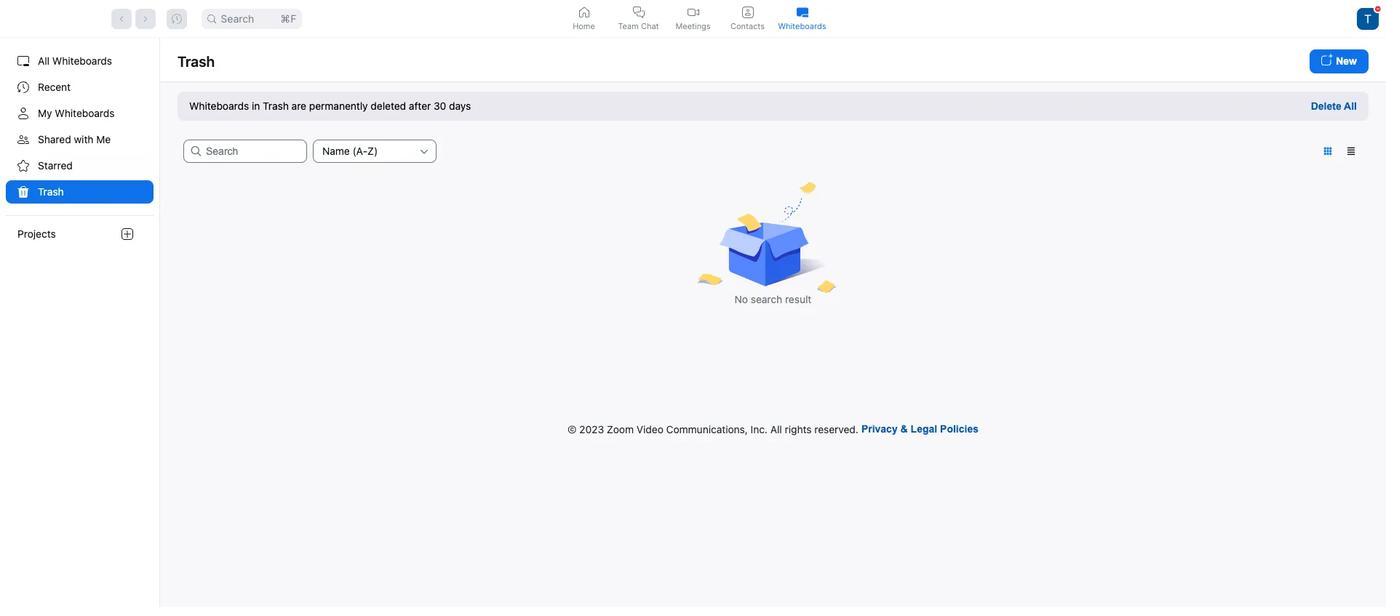 Task type: vqa. For each thing, say whether or not it's contained in the screenshot.
Online image
no



Task type: locate. For each thing, give the bounding box(es) containing it.
contacts button
[[721, 0, 775, 37]]

team chat image
[[633, 6, 645, 18], [633, 6, 645, 18]]

chat
[[641, 21, 659, 31]]

home button
[[557, 0, 612, 37]]

whiteboard small image
[[797, 6, 808, 18], [797, 6, 808, 18]]

search
[[221, 12, 254, 24]]

contacts
[[731, 21, 765, 31]]

home
[[573, 21, 595, 31]]

team chat
[[618, 21, 659, 31]]

avatar image
[[1358, 8, 1380, 29]]

tab list
[[557, 0, 830, 37]]

tab list containing home
[[557, 0, 830, 37]]

team chat button
[[612, 0, 666, 37]]

profile contact image
[[742, 6, 754, 18], [742, 6, 754, 18]]

video on image
[[688, 6, 699, 18], [688, 6, 699, 18]]

magnifier image
[[208, 14, 216, 23], [208, 14, 216, 23]]

home small image
[[578, 6, 590, 18], [578, 6, 590, 18]]

do not disturb image
[[1376, 6, 1382, 11], [1376, 6, 1382, 11]]



Task type: describe. For each thing, give the bounding box(es) containing it.
whiteboards
[[779, 21, 827, 31]]

meetings button
[[666, 0, 721, 37]]

⌘f
[[280, 12, 297, 24]]

team
[[618, 21, 639, 31]]

whiteboards button
[[775, 0, 830, 37]]

meetings
[[676, 21, 711, 31]]



